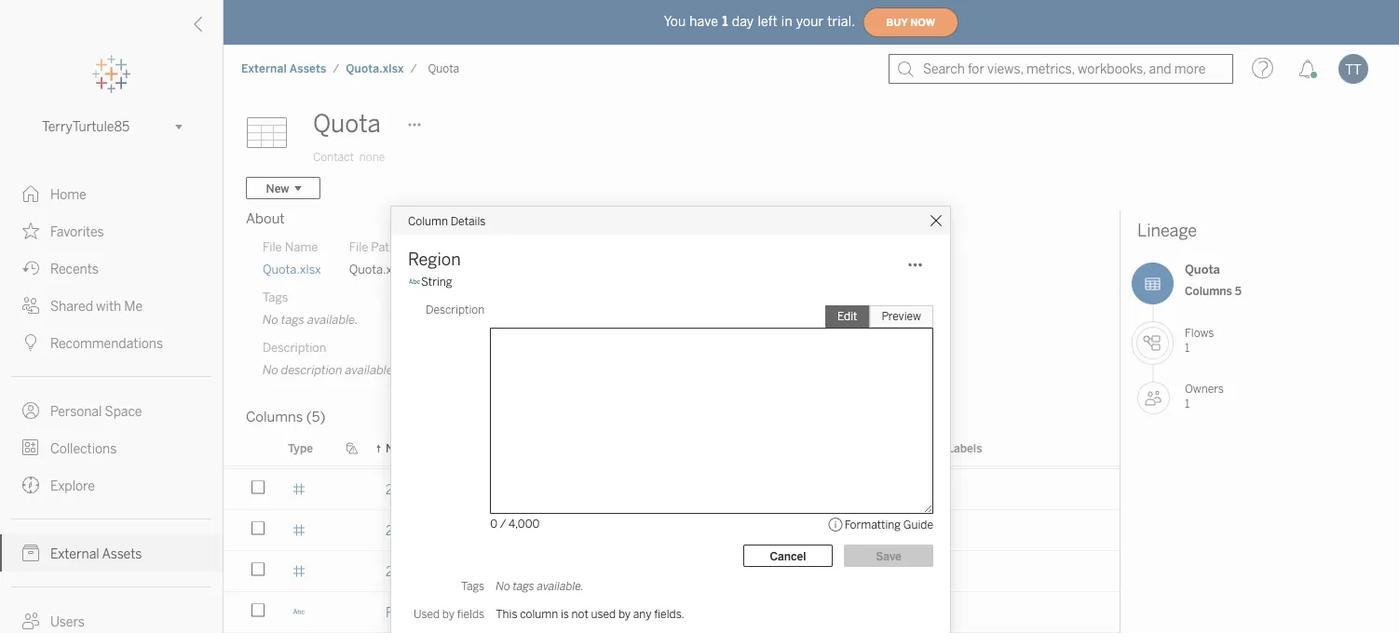 Task type: vqa. For each thing, say whether or not it's contained in the screenshot.
the 'longer'
no



Task type: locate. For each thing, give the bounding box(es) containing it.
text string icon image
[[408, 276, 421, 289]]

file left 'path'
[[349, 240, 368, 254]]

file
[[263, 240, 282, 254], [349, 240, 368, 254], [436, 240, 455, 254]]

row containing 2018
[[224, 552, 1201, 595]]

row containing 2017
[[224, 511, 1201, 554]]

type down columns (5)
[[288, 442, 313, 455]]

new
[[266, 182, 289, 195]]

external assets
[[50, 547, 142, 562]]

2 horizontal spatial /
[[500, 517, 506, 531]]

2015 row
[[224, 429, 1120, 470]]

None text field
[[490, 328, 934, 514]]

no down file name quota.xlsx
[[263, 312, 279, 327]]

assets up users link on the bottom left of the page
[[102, 547, 142, 562]]

1 for owners 1
[[1185, 397, 1190, 411]]

tags down file name quota.xlsx
[[263, 290, 288, 305]]

region
[[408, 250, 461, 270], [386, 605, 427, 621]]

row group
[[224, 429, 1201, 634]]

1 vertical spatial external assets link
[[0, 535, 223, 572]]

/
[[333, 62, 339, 75], [411, 62, 417, 75], [500, 517, 506, 531]]

home link
[[0, 175, 223, 212]]

integer image
[[293, 565, 306, 578]]

0 vertical spatial columns
[[1185, 284, 1233, 298]]

3 file from the left
[[436, 240, 455, 254]]

2 vertical spatial quota
[[1185, 262, 1221, 277]]

1 vertical spatial quota.xlsx link
[[263, 261, 321, 278]]

file down 'column details'
[[436, 240, 455, 254]]

3 row from the top
[[224, 593, 1201, 634]]

name
[[285, 240, 318, 254], [386, 442, 417, 455]]

no description right any at the left bottom
[[683, 605, 769, 621]]

quota element
[[423, 62, 465, 75]]

0 left 'not'
[[553, 605, 562, 621]]

tags up the fields
[[461, 580, 485, 594]]

0 vertical spatial type
[[457, 240, 483, 254]]

quota.xlsx link
[[345, 61, 405, 76], [263, 261, 321, 278]]

no tags available. up cancel
[[793, 523, 896, 539]]

no
[[263, 312, 279, 327], [263, 363, 279, 377], [793, 523, 810, 539], [683, 564, 700, 580], [793, 564, 810, 580], [496, 580, 511, 594], [683, 605, 700, 621]]

1 horizontal spatial name
[[386, 442, 417, 455]]

lineage
[[1138, 221, 1198, 241]]

1 vertical spatial description
[[703, 564, 769, 580]]

1 vertical spatial type
[[288, 442, 313, 455]]

file inside "file type microsoft excel"
[[436, 240, 455, 254]]

no up columns (5)
[[263, 363, 279, 377]]

available. up 2015 link
[[345, 363, 396, 377]]

quota inside quota columns 5
[[1185, 262, 1221, 277]]

2015 link
[[386, 429, 415, 469]]

quota.xlsx link up tags no tags available.
[[263, 261, 321, 278]]

1 vertical spatial region
[[386, 605, 427, 621]]

contact none
[[313, 151, 385, 164]]

no down cancel
[[793, 564, 810, 580]]

tags up description no description available.
[[281, 312, 305, 327]]

columns
[[1185, 284, 1233, 298], [246, 409, 303, 426]]

type
[[457, 240, 483, 254], [288, 442, 313, 455]]

1 vertical spatial name
[[386, 442, 417, 455]]

1 horizontal spatial quota
[[428, 62, 460, 75]]

1 horizontal spatial by
[[619, 608, 631, 622]]

0 right used
[[651, 605, 660, 621]]

0 vertical spatial description
[[281, 363, 343, 377]]

home
[[50, 187, 86, 202]]

name inside file name quota.xlsx
[[285, 240, 318, 254]]

no tags available.
[[793, 523, 896, 539], [793, 564, 896, 580], [496, 580, 584, 594]]

0 horizontal spatial quota.xlsx link
[[263, 261, 321, 278]]

1 down the flows
[[1185, 341, 1190, 355]]

recents link
[[0, 250, 223, 287]]

you have 1 day left in your trial.
[[664, 14, 856, 29]]

0 vertical spatial no description
[[683, 564, 769, 580]]

tags
[[281, 312, 305, 327], [813, 523, 838, 539], [813, 564, 838, 580], [513, 580, 535, 594]]

type up the microsoft
[[457, 240, 483, 254]]

tags up the column
[[513, 580, 535, 594]]

no tags available. for 2018
[[793, 564, 896, 580]]

description right the fields.
[[703, 605, 769, 621]]

row
[[224, 511, 1201, 554], [224, 552, 1201, 595], [224, 593, 1201, 634]]

explore link
[[0, 467, 223, 504]]

tags for tags no tags available.
[[263, 290, 288, 305]]

external assets link
[[240, 61, 328, 76], [0, 535, 223, 572]]

columns left "5"
[[1185, 284, 1233, 298]]

tags inside tags no tags available.
[[263, 290, 288, 305]]

file inside file name quota.xlsx
[[263, 240, 282, 254]]

quota.xlsx up tags no tags available.
[[263, 262, 321, 277]]

integer image
[[293, 442, 306, 455], [293, 483, 306, 496], [293, 524, 306, 537]]

quota.xlsx for file name quota.xlsx
[[263, 262, 321, 277]]

tags inside column details dialog
[[513, 580, 535, 594]]

2017
[[386, 523, 414, 539]]

description up '(5)'
[[281, 363, 343, 377]]

assets for external assets
[[102, 547, 142, 562]]

description for description
[[426, 303, 485, 317]]

2016
[[386, 482, 415, 498]]

0 vertical spatial integer image
[[293, 442, 306, 455]]

integer image inside 2016 row
[[293, 483, 306, 496]]

file inside file path quota.xlsx
[[349, 240, 368, 254]]

buy now button
[[863, 7, 959, 37]]

editor mode option group
[[826, 306, 934, 328]]

description
[[281, 363, 343, 377], [703, 564, 769, 580], [703, 605, 769, 621]]

0 horizontal spatial external assets link
[[0, 535, 223, 572]]

2015
[[386, 441, 415, 457]]

data
[[920, 442, 945, 455]]

external assets link up users link on the bottom left of the page
[[0, 535, 223, 572]]

1 left day
[[722, 14, 728, 29]]

quota
[[428, 62, 460, 75], [313, 110, 381, 138], [1185, 262, 1221, 277]]

formatting
[[845, 519, 901, 532]]

2 horizontal spatial file
[[436, 240, 455, 254]]

description no description available.
[[263, 340, 396, 377]]

1 vertical spatial assets
[[102, 547, 142, 562]]

available. up description no description available.
[[308, 312, 358, 327]]

integer image inside 2015 row
[[293, 442, 306, 455]]

available. inside description no description available.
[[345, 363, 396, 377]]

string
[[421, 275, 453, 289]]

1 row from the top
[[224, 511, 1201, 554]]

0 inside column details dialog
[[490, 517, 498, 531]]

1 horizontal spatial tags
[[461, 580, 485, 594]]

description down 2016 row on the bottom of page
[[703, 564, 769, 580]]

you
[[664, 14, 686, 29]]

1 inside owners 1
[[1185, 397, 1190, 411]]

no up the this
[[496, 580, 511, 594]]

fields.
[[654, 608, 685, 622]]

description down tags no tags available.
[[263, 340, 326, 355]]

region down 2018
[[386, 605, 427, 621]]

columns image
[[1132, 263, 1174, 305]]

description inside column details dialog
[[426, 303, 485, 317]]

1 vertical spatial description
[[263, 340, 326, 355]]

file down about
[[263, 240, 282, 254]]

0
[[490, 517, 498, 531], [553, 605, 562, 621], [651, 605, 660, 621]]

assets up table image
[[290, 62, 327, 75]]

1 horizontal spatial columns
[[1185, 284, 1233, 298]]

1 no description from the top
[[683, 564, 769, 580]]

1 vertical spatial quota
[[313, 110, 381, 138]]

external assets link up table image
[[240, 61, 328, 76]]

no description
[[683, 564, 769, 580], [683, 605, 769, 621]]

description inside description no description available.
[[263, 340, 326, 355]]

0 horizontal spatial /
[[333, 62, 339, 75]]

tags inside column details dialog
[[461, 580, 485, 594]]

assets
[[290, 62, 327, 75], [102, 547, 142, 562]]

1 horizontal spatial file
[[349, 240, 368, 254]]

no description up the fields.
[[683, 564, 769, 580]]

no tags available. up the column
[[496, 580, 584, 594]]

file for file path
[[349, 240, 368, 254]]

0 left 4,000
[[490, 517, 498, 531]]

5
[[1236, 284, 1242, 298]]

with
[[96, 299, 121, 314]]

quota.xlsx down 'path'
[[349, 262, 408, 277]]

1
[[722, 14, 728, 29], [1185, 341, 1190, 355], [1185, 397, 1190, 411]]

1 horizontal spatial type
[[457, 240, 483, 254]]

file for file type
[[436, 240, 455, 254]]

external for external assets
[[50, 547, 99, 562]]

name down about
[[285, 240, 318, 254]]

no tags available. down the information image
[[793, 564, 896, 580]]

by left any at the left bottom
[[619, 608, 631, 622]]

recents
[[50, 261, 99, 277]]

this column is not used by any fields.
[[496, 608, 685, 622]]

0 vertical spatial description
[[426, 303, 485, 317]]

available. up is
[[537, 580, 584, 594]]

region up string
[[408, 250, 461, 270]]

1 horizontal spatial 0
[[553, 605, 562, 621]]

/ left quota element
[[411, 62, 417, 75]]

columns left '(5)'
[[246, 409, 303, 426]]

personal space
[[50, 404, 142, 419]]

2018 link
[[386, 552, 415, 592]]

navigation panel element
[[0, 56, 223, 634]]

1 horizontal spatial description
[[426, 303, 485, 317]]

0 vertical spatial name
[[285, 240, 318, 254]]

labels
[[948, 442, 983, 455]]

0 vertical spatial external assets link
[[240, 61, 328, 76]]

external inside main navigation. press the up and down arrow keys to access links. element
[[50, 547, 99, 562]]

description for description no description available.
[[263, 340, 326, 355]]

description inside description no description available.
[[281, 363, 343, 377]]

1 integer image from the top
[[293, 442, 306, 455]]

0 horizontal spatial file
[[263, 240, 282, 254]]

available. left guide
[[841, 523, 896, 539]]

1 vertical spatial 1
[[1185, 341, 1190, 355]]

string image
[[293, 606, 306, 619]]

1 vertical spatial tags
[[461, 580, 485, 594]]

0 horizontal spatial type
[[288, 442, 313, 455]]

external assets / quota.xlsx /
[[241, 62, 417, 75]]

3 integer image from the top
[[293, 524, 306, 537]]

1 vertical spatial external
[[50, 547, 99, 562]]

0 vertical spatial 1
[[722, 14, 728, 29]]

owners image
[[1138, 382, 1171, 415]]

1 file from the left
[[263, 240, 282, 254]]

1 horizontal spatial assets
[[290, 62, 327, 75]]

0 vertical spatial quota.xlsx link
[[345, 61, 405, 76]]

1 horizontal spatial quota.xlsx link
[[345, 61, 405, 76]]

available. inside column details dialog
[[537, 580, 584, 594]]

collections
[[50, 441, 117, 457]]

day
[[732, 14, 754, 29]]

description down string
[[426, 303, 485, 317]]

0 horizontal spatial external
[[50, 547, 99, 562]]

1 inside flows 1
[[1185, 341, 1190, 355]]

external up table image
[[241, 62, 287, 75]]

2 integer image from the top
[[293, 483, 306, 496]]

0 horizontal spatial assets
[[102, 547, 142, 562]]

description
[[426, 303, 485, 317], [263, 340, 326, 355]]

2 row from the top
[[224, 552, 1201, 595]]

guide
[[904, 519, 934, 532]]

recommendations
[[50, 336, 163, 351]]

0 horizontal spatial description
[[263, 340, 326, 355]]

2 vertical spatial 1
[[1185, 397, 1190, 411]]

0 horizontal spatial 0
[[490, 517, 498, 531]]

columns inside quota columns 5
[[1185, 284, 1233, 298]]

by right used at bottom
[[443, 608, 455, 622]]

0 horizontal spatial by
[[443, 608, 455, 622]]

region inside column details dialog
[[408, 250, 461, 270]]

0 horizontal spatial tags
[[263, 290, 288, 305]]

1 vertical spatial columns
[[246, 409, 303, 426]]

1 vertical spatial no description
[[683, 605, 769, 621]]

name up 2016 link at the bottom of the page
[[386, 442, 417, 455]]

0 vertical spatial tags
[[263, 290, 288, 305]]

cancel button
[[744, 545, 833, 568]]

0 horizontal spatial name
[[285, 240, 318, 254]]

1 horizontal spatial external
[[241, 62, 287, 75]]

0 horizontal spatial columns
[[246, 409, 303, 426]]

2 file from the left
[[349, 240, 368, 254]]

1 horizontal spatial external assets link
[[240, 61, 328, 76]]

0 vertical spatial region
[[408, 250, 461, 270]]

2 no description from the top
[[683, 605, 769, 621]]

/ up contact
[[333, 62, 339, 75]]

1 down owners
[[1185, 397, 1190, 411]]

grid
[[224, 429, 1201, 634]]

2 vertical spatial description
[[703, 605, 769, 621]]

microsoft
[[436, 262, 488, 277]]

integer image for 2017
[[293, 524, 306, 537]]

assets for external assets / quota.xlsx /
[[290, 62, 327, 75]]

1 vertical spatial integer image
[[293, 483, 306, 496]]

by
[[443, 608, 455, 622], [619, 608, 631, 622]]

0 vertical spatial assets
[[290, 62, 327, 75]]

0 horizontal spatial quota
[[313, 110, 381, 138]]

space
[[105, 404, 142, 419]]

quota.xlsx link left quota element
[[345, 61, 405, 76]]

tags down the information image
[[813, 564, 838, 580]]

flows image
[[1137, 327, 1170, 360]]

external down the explore
[[50, 547, 99, 562]]

0 vertical spatial external
[[241, 62, 287, 75]]

column details dialog
[[391, 207, 951, 634]]

buy now
[[887, 17, 936, 28]]

assets inside main navigation. press the up and down arrow keys to access links. element
[[102, 547, 142, 562]]

/ left 4,000
[[500, 517, 506, 531]]

2 horizontal spatial quota
[[1185, 262, 1221, 277]]

2 vertical spatial integer image
[[293, 524, 306, 537]]

tags
[[263, 290, 288, 305], [461, 580, 485, 594]]

fields
[[457, 608, 485, 622]]

0 vertical spatial quota
[[428, 62, 460, 75]]

available.
[[308, 312, 358, 327], [345, 363, 396, 377], [841, 523, 896, 539], [841, 564, 896, 580], [537, 580, 584, 594]]

any
[[634, 608, 652, 622]]



Task type: describe. For each thing, give the bounding box(es) containing it.
your
[[797, 14, 824, 29]]

users
[[50, 615, 85, 630]]

left
[[758, 14, 778, 29]]

explore
[[50, 479, 95, 494]]

no tags available. inside column details dialog
[[496, 580, 584, 594]]

collections link
[[0, 430, 223, 467]]

shared
[[50, 299, 93, 314]]

recommendations link
[[0, 324, 223, 362]]

region inside row
[[386, 605, 427, 621]]

1 horizontal spatial /
[[411, 62, 417, 75]]

preview
[[882, 310, 922, 323]]

information image
[[828, 517, 845, 534]]

external for external assets / quota.xlsx /
[[241, 62, 287, 75]]

in
[[782, 14, 793, 29]]

2016 link
[[386, 470, 415, 510]]

quota.xlsx left quota element
[[346, 62, 404, 75]]

file for file name
[[263, 240, 282, 254]]

buy
[[887, 17, 908, 28]]

1 for flows 1
[[1185, 341, 1190, 355]]

trial.
[[828, 14, 856, 29]]

no right any at the left bottom
[[683, 605, 700, 621]]

quota.xlsx for file path quota.xlsx
[[349, 262, 408, 277]]

contact
[[313, 151, 354, 164]]

1 by from the left
[[443, 608, 455, 622]]

used
[[414, 608, 440, 622]]

grid containing 2015
[[224, 429, 1201, 634]]

me
[[124, 299, 143, 314]]

tags no tags available.
[[263, 290, 358, 327]]

description for region
[[703, 605, 769, 621]]

about
[[246, 211, 285, 227]]

details
[[451, 214, 486, 228]]

2 horizontal spatial 0
[[651, 605, 660, 621]]

no inside description no description available.
[[263, 363, 279, 377]]

shared with me link
[[0, 287, 223, 324]]

personal
[[50, 404, 102, 419]]

no up the fields.
[[683, 564, 700, 580]]

columns (5)
[[246, 409, 326, 426]]

this
[[496, 608, 518, 622]]

column
[[408, 214, 448, 228]]

tags for tags
[[461, 580, 485, 594]]

data labels
[[920, 442, 983, 455]]

now
[[911, 17, 936, 28]]

column details
[[408, 214, 486, 228]]

path
[[371, 240, 397, 254]]

actions
[[451, 442, 492, 455]]

row group containing 2015
[[224, 429, 1201, 634]]

2016 row
[[224, 470, 1201, 513]]

row containing region
[[224, 593, 1201, 634]]

(5)
[[306, 409, 326, 426]]

0 / 4,000
[[490, 517, 540, 531]]

none
[[360, 151, 385, 164]]

none text field inside column details dialog
[[490, 328, 934, 514]]

flows
[[1185, 327, 1215, 340]]

no tags available. for 2017
[[793, 523, 896, 539]]

formatting guide
[[845, 519, 934, 532]]

table image
[[246, 105, 302, 161]]

users link
[[0, 603, 223, 634]]

have
[[690, 14, 719, 29]]

flows 1
[[1185, 327, 1215, 355]]

region link
[[386, 593, 427, 633]]

column
[[520, 608, 558, 622]]

file path quota.xlsx
[[349, 240, 408, 277]]

tags inside tags no tags available.
[[281, 312, 305, 327]]

tags up cancel button
[[813, 523, 838, 539]]

is
[[561, 608, 569, 622]]

no inside column details dialog
[[496, 580, 511, 594]]

edit
[[838, 310, 858, 323]]

favorites link
[[0, 212, 223, 250]]

no inside tags no tags available.
[[263, 312, 279, 327]]

main navigation. press the up and down arrow keys to access links. element
[[0, 175, 223, 634]]

file type microsoft excel
[[436, 240, 520, 277]]

/ inside column details dialog
[[500, 517, 506, 531]]

new button
[[246, 177, 321, 199]]

integer image for 2015
[[293, 442, 306, 455]]

available. inside tags no tags available.
[[308, 312, 358, 327]]

2018
[[386, 564, 415, 580]]

not
[[572, 608, 589, 622]]

cancel
[[770, 550, 807, 563]]

file name quota.xlsx
[[263, 240, 321, 277]]

available. down formatting
[[841, 564, 896, 580]]

excel
[[491, 262, 520, 277]]

integer image for 2016
[[293, 483, 306, 496]]

description for 2018
[[703, 564, 769, 580]]

4,000
[[509, 517, 540, 531]]

2017 link
[[386, 511, 414, 551]]

personal space link
[[0, 392, 223, 430]]

no description for 2018
[[683, 564, 769, 580]]

quota columns 5
[[1185, 262, 1242, 298]]

used
[[591, 608, 616, 622]]

type inside "file type microsoft excel"
[[457, 240, 483, 254]]

used by fields
[[414, 608, 485, 622]]

no up cancel button
[[793, 523, 810, 539]]

owners 1
[[1185, 383, 1225, 411]]

favorites
[[50, 224, 104, 240]]

2 by from the left
[[619, 608, 631, 622]]

no description for region
[[683, 605, 769, 621]]

owners
[[1185, 383, 1225, 396]]

shared with me
[[50, 299, 143, 314]]



